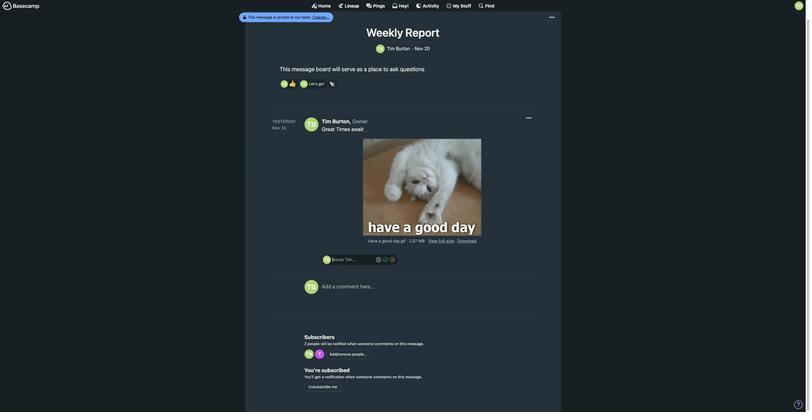 Task type: describe. For each thing, give the bounding box(es) containing it.
add a boost element
[[323, 256, 375, 264]]

unsubscribe me button
[[305, 382, 341, 392]]

yesterday element
[[273, 118, 296, 125]]

my
[[453, 3, 460, 8]]

as
[[357, 66, 363, 72]]

weekly
[[367, 26, 403, 39]]

find
[[486, 3, 495, 8]]

message for board
[[292, 66, 315, 72]]

add/remove people…
[[330, 352, 367, 356]]

a right have
[[379, 239, 381, 244]]

tim burton image inside "tim b. boosted the message with '👍'" element
[[281, 80, 288, 88]]

add/remove people… link
[[326, 350, 371, 359]]

,
[[350, 118, 351, 125]]

tim burton image down weekly
[[376, 45, 385, 53]]

report
[[406, 26, 440, 39]]

unsubscribe
[[309, 384, 331, 389]]

nov inside nov 20 "element"
[[415, 46, 423, 51]]

tim burton image inside tim b. boosted the message with 'let's go!' element
[[301, 80, 308, 88]]

lineup link
[[338, 3, 359, 9]]

ask
[[390, 66, 399, 72]]

subscribers 2 people will be notified when someone comments on this message.
[[305, 334, 424, 346]]

tim burton
[[387, 46, 410, 51]]

this for you're
[[398, 375, 405, 379]]

get
[[315, 375, 321, 379]]

comments for you're
[[374, 375, 392, 379]]

hey!
[[399, 3, 409, 8]]

will for serve
[[332, 66, 340, 72]]

nov 20 link
[[273, 125, 299, 131]]

await
[[352, 126, 364, 132]]

stuff
[[461, 3, 472, 8]]

someone for you're
[[356, 375, 372, 379]]

here…
[[360, 283, 375, 290]]

Submit submit
[[382, 256, 390, 263]]

burton for tim burton , owner
[[333, 118, 350, 125]]

this message board will serve as a place to ask questions
[[280, 66, 425, 72]]

weekly report
[[367, 26, 440, 39]]

serve
[[342, 66, 356, 72]]

good
[[382, 239, 392, 244]]

when for you're
[[346, 375, 355, 379]]

notified
[[333, 341, 347, 346]]

hey! button
[[392, 3, 409, 9]]

on for you're
[[393, 375, 397, 379]]

mb
[[419, 239, 425, 244]]

you're
[[305, 367, 321, 373]]

yesterday link
[[273, 118, 299, 125]]

0 horizontal spatial to
[[290, 15, 294, 19]]

great times await
[[322, 126, 364, 132]]

switch accounts image
[[2, 1, 40, 10]]

people…
[[352, 352, 367, 356]]

private
[[277, 15, 289, 19]]

👍
[[290, 81, 296, 87]]

1 vertical spatial nov 20 element
[[273, 125, 286, 130]]

this for this message board will serve as a place to ask questions
[[280, 66, 291, 72]]

let's
[[309, 82, 318, 86]]

board
[[316, 66, 331, 72]]

tim for tim burton , owner
[[322, 118, 331, 125]]

Boost Tim… text field
[[333, 256, 375, 264]]

when for subscribers
[[348, 341, 357, 346]]

add a comment here… button
[[322, 280, 531, 306]]

a right as
[[364, 66, 367, 72]]

on for subscribers
[[395, 341, 399, 346]]



Task type: locate. For each thing, give the bounding box(es) containing it.
0 vertical spatial 20
[[425, 46, 430, 51]]

0 vertical spatial when
[[348, 341, 357, 346]]

message. inside subscribers 2 people will be notified when someone comments on this message.
[[408, 341, 424, 346]]

pings
[[373, 3, 385, 8]]

will
[[332, 66, 340, 72], [321, 341, 327, 346]]

message. for you're
[[406, 375, 423, 379]]

someone inside the you're subscribed you'll get a notification when someone comments on this message.
[[356, 375, 372, 379]]

1 horizontal spatial tim
[[387, 46, 395, 51]]

a right "add"
[[333, 283, 336, 290]]

my stuff
[[453, 3, 472, 8]]

owner
[[353, 118, 368, 125]]

1 vertical spatial message.
[[406, 375, 423, 379]]

will left serve
[[332, 66, 340, 72]]

nov
[[415, 46, 423, 51], [273, 125, 280, 130]]

day.gif
[[393, 239, 406, 244]]

this up "tim b. boosted the message with '👍'" element
[[280, 66, 291, 72]]

will for be
[[321, 341, 327, 346]]

1 vertical spatial will
[[321, 341, 327, 346]]

terry image
[[315, 350, 325, 359]]

0 vertical spatial message
[[256, 15, 272, 19]]

1 vertical spatial nov
[[273, 125, 280, 130]]

notification
[[325, 375, 345, 379]]

message left is
[[256, 15, 272, 19]]

0 horizontal spatial message
[[256, 15, 272, 19]]

0 vertical spatial this
[[400, 341, 407, 346]]

burton down weekly report
[[396, 46, 410, 51]]

1 vertical spatial comments
[[374, 375, 392, 379]]

0 vertical spatial tim
[[387, 46, 395, 51]]

subscribers
[[305, 334, 335, 340]]

you'll
[[305, 375, 314, 379]]

when right notification
[[346, 375, 355, 379]]

1 horizontal spatial 20
[[425, 46, 430, 51]]

0 vertical spatial comments
[[375, 341, 394, 346]]

home link
[[312, 3, 331, 9]]

someone up people…
[[358, 341, 374, 346]]

me
[[332, 384, 337, 389]]

be
[[328, 341, 332, 346]]

our
[[295, 15, 301, 19]]

0 vertical spatial burton
[[396, 46, 410, 51]]

yesterday
[[273, 119, 296, 124]]

will inside subscribers 2 people will be notified when someone comments on this message.
[[321, 341, 327, 346]]

burton up the great times await
[[333, 118, 350, 125]]

unsubscribe me
[[309, 384, 337, 389]]

comments
[[375, 341, 394, 346], [374, 375, 392, 379]]

nov 20
[[415, 46, 430, 51]]

when
[[348, 341, 357, 346], [346, 375, 355, 379]]

1 vertical spatial 20
[[281, 125, 286, 130]]

when inside the you're subscribed you'll get a notification when someone comments on this message.
[[346, 375, 355, 379]]

a
[[364, 66, 367, 72], [379, 239, 381, 244], [333, 283, 336, 290], [322, 375, 324, 379]]

tim down weekly
[[387, 46, 395, 51]]

on inside subscribers 2 people will be notified when someone comments on this message.
[[395, 341, 399, 346]]

0 horizontal spatial burton
[[333, 118, 350, 125]]

0 vertical spatial someone
[[358, 341, 374, 346]]

1 horizontal spatial message
[[292, 66, 315, 72]]

message up 'let's'
[[292, 66, 315, 72]]

0 vertical spatial message.
[[408, 341, 424, 346]]

have
[[368, 239, 378, 244]]

place
[[369, 66, 382, 72]]

this message is private to our team. change…
[[248, 15, 329, 19]]

2
[[305, 341, 307, 346]]

nov 20 element down report on the top right
[[415, 46, 430, 51]]

someone for subscribers
[[358, 341, 374, 346]]

message
[[256, 15, 272, 19], [292, 66, 315, 72]]

1 vertical spatial to
[[384, 66, 389, 72]]

people
[[308, 341, 320, 346]]

you're subscribed you'll get a notification when someone comments on this message.
[[305, 367, 423, 379]]

this for this message is private to our team. change…
[[248, 15, 255, 19]]

tim burton image up "add"
[[323, 256, 331, 264]]

size
[[447, 239, 454, 244]]

go!
[[319, 82, 325, 86]]

will left be
[[321, 341, 327, 346]]

have a good day.gif 2.07 mb view full-size
[[368, 239, 454, 244]]

times
[[336, 126, 350, 132]]

let's go!
[[309, 82, 325, 86]]

pings button
[[366, 3, 385, 9]]

this left is
[[248, 15, 255, 19]]

tim for tim burton
[[387, 46, 395, 51]]

2.07
[[409, 239, 418, 244]]

message. inside the you're subscribed you'll get a notification when someone comments on this message.
[[406, 375, 423, 379]]

comments inside subscribers 2 people will be notified when someone comments on this message.
[[375, 341, 394, 346]]

1 horizontal spatial nov
[[415, 46, 423, 51]]

tim burton image
[[795, 1, 804, 10], [281, 80, 288, 88], [305, 280, 319, 294], [305, 350, 314, 359]]

1 vertical spatial tim
[[322, 118, 331, 125]]

activity
[[423, 3, 439, 8]]

20 inside yesterday nov 20
[[281, 125, 286, 130]]

nov 20 element
[[415, 46, 430, 51], [273, 125, 286, 130]]

0 horizontal spatial 20
[[281, 125, 286, 130]]

yesterday nov 20
[[273, 119, 296, 130]]

a inside button
[[333, 283, 336, 290]]

1 vertical spatial this
[[398, 375, 405, 379]]

zoom have a good day.gif image
[[364, 139, 482, 236]]

someone
[[358, 341, 374, 346], [356, 375, 372, 379]]

a inside the you're subscribed you'll get a notification when someone comments on this message.
[[322, 375, 324, 379]]

tim b. boosted the message with '👍' element
[[280, 79, 299, 89]]

activity link
[[416, 3, 439, 9]]

1 vertical spatial burton
[[333, 118, 350, 125]]

1 horizontal spatial burton
[[396, 46, 410, 51]]

questions
[[400, 66, 425, 72]]

0 vertical spatial nov
[[415, 46, 423, 51]]

comments for subscribers
[[375, 341, 394, 346]]

nov down report on the top right
[[415, 46, 423, 51]]

to left the our
[[290, 15, 294, 19]]

20
[[425, 46, 430, 51], [281, 125, 286, 130]]

nov inside yesterday nov 20
[[273, 125, 280, 130]]

this inside subscribers 2 people will be notified when someone comments on this message.
[[400, 341, 407, 346]]

on
[[395, 341, 399, 346], [393, 375, 397, 379]]

tim burton image
[[376, 45, 385, 53], [301, 80, 308, 88], [305, 118, 319, 132], [323, 256, 331, 264]]

1 vertical spatial when
[[346, 375, 355, 379]]

0 horizontal spatial will
[[321, 341, 327, 346]]

1 horizontal spatial this
[[280, 66, 291, 72]]

burton for tim burton
[[396, 46, 410, 51]]

20 down the yesterday element at left top
[[281, 125, 286, 130]]

home
[[319, 3, 331, 8]]

tim
[[387, 46, 395, 51], [322, 118, 331, 125]]

0 horizontal spatial tim
[[322, 118, 331, 125]]

0 horizontal spatial nov 20 element
[[273, 125, 286, 130]]

add a comment here…
[[322, 283, 375, 290]]

when up add/remove people…
[[348, 341, 357, 346]]

comment
[[337, 283, 359, 290]]

1 vertical spatial someone
[[356, 375, 372, 379]]

0 vertical spatial will
[[332, 66, 340, 72]]

0 vertical spatial to
[[290, 15, 294, 19]]

nov 20 element down the yesterday element at left top
[[273, 125, 286, 130]]

change… link
[[313, 15, 329, 19]]

1 horizontal spatial to
[[384, 66, 389, 72]]

to left the ask
[[384, 66, 389, 72]]

lineup
[[345, 3, 359, 8]]

full-
[[439, 239, 447, 244]]

tim burton image left 'let's'
[[301, 80, 308, 88]]

1 vertical spatial this
[[280, 66, 291, 72]]

0 horizontal spatial this
[[248, 15, 255, 19]]

when inside subscribers 2 people will be notified when someone comments on this message.
[[348, 341, 357, 346]]

this for subscribers
[[400, 341, 407, 346]]

comments inside the you're subscribed you'll get a notification when someone comments on this message.
[[374, 375, 392, 379]]

view full-size link
[[429, 239, 454, 244]]

message.
[[408, 341, 424, 346], [406, 375, 423, 379]]

tim burton , owner
[[322, 118, 368, 125]]

add/remove
[[330, 352, 351, 356]]

0 horizontal spatial nov
[[273, 125, 280, 130]]

tim b. boosted the message with 'let's go!' element
[[300, 79, 328, 89]]

my stuff button
[[446, 3, 472, 9]]

a right the get
[[322, 375, 324, 379]]

team.
[[302, 15, 312, 19]]

is
[[273, 15, 276, 19]]

burton
[[396, 46, 410, 51], [333, 118, 350, 125]]

1 horizontal spatial nov 20 element
[[415, 46, 430, 51]]

download link
[[458, 239, 477, 244]]

message. for subscribers
[[408, 341, 424, 346]]

add
[[322, 283, 331, 290]]

change…
[[313, 15, 329, 19]]

main element
[[0, 0, 806, 12]]

0 vertical spatial on
[[395, 341, 399, 346]]

this inside the you're subscribed you'll get a notification when someone comments on this message.
[[398, 375, 405, 379]]

this
[[248, 15, 255, 19], [280, 66, 291, 72]]

message for is
[[256, 15, 272, 19]]

find button
[[479, 3, 495, 9]]

subscribed
[[322, 367, 350, 373]]

tim up great
[[322, 118, 331, 125]]

view
[[429, 239, 438, 244]]

1 vertical spatial on
[[393, 375, 397, 379]]

download
[[458, 239, 477, 244]]

someone down people…
[[356, 375, 372, 379]]

to
[[290, 15, 294, 19], [384, 66, 389, 72]]

0 vertical spatial this
[[248, 15, 255, 19]]

tim burton image left great
[[305, 118, 319, 132]]

1 horizontal spatial will
[[332, 66, 340, 72]]

great
[[322, 126, 335, 132]]

nov down the yesterday element at left top
[[273, 125, 280, 130]]

0 vertical spatial nov 20 element
[[415, 46, 430, 51]]

on inside the you're subscribed you'll get a notification when someone comments on this message.
[[393, 375, 397, 379]]

1 vertical spatial message
[[292, 66, 315, 72]]

20 down report on the top right
[[425, 46, 430, 51]]

someone inside subscribers 2 people will be notified when someone comments on this message.
[[358, 341, 374, 346]]



Task type: vqa. For each thing, say whether or not it's contained in the screenshot.
else.
no



